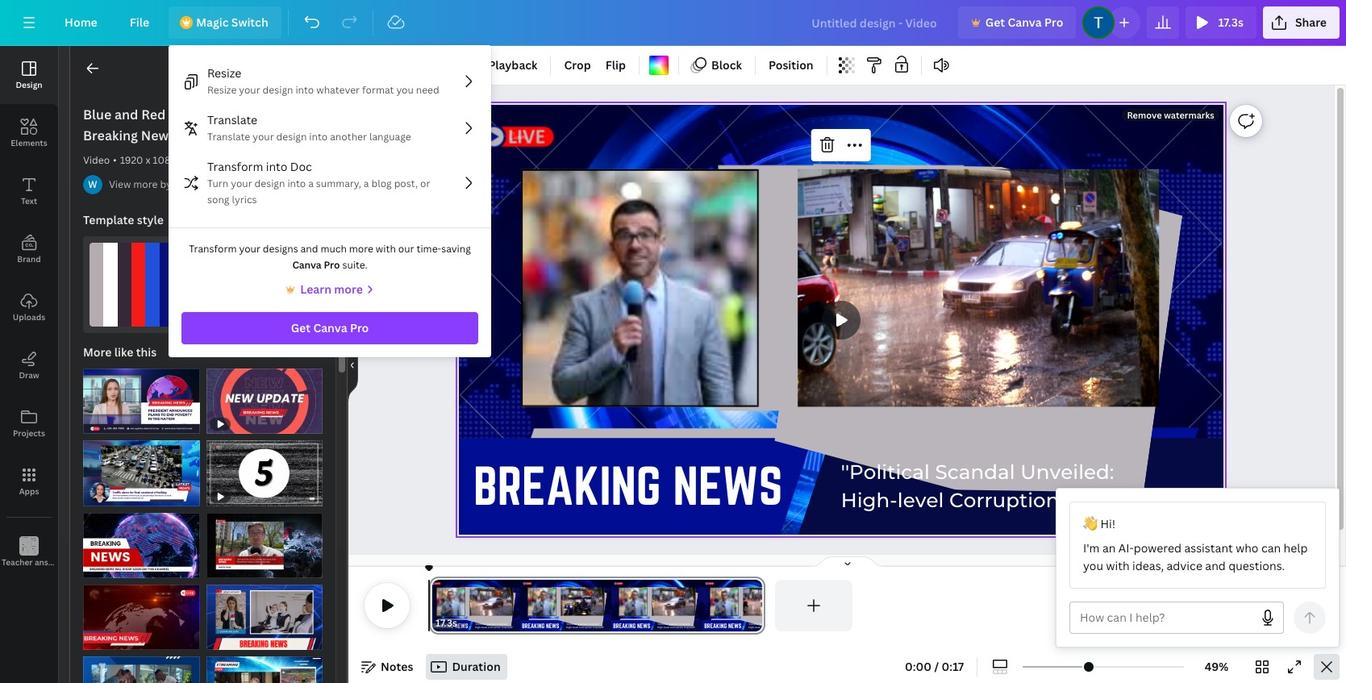 Task type: vqa. For each thing, say whether or not it's contained in the screenshot.
custom
no



Task type: describe. For each thing, give the bounding box(es) containing it.
breaking
[[474, 457, 661, 515]]

duration button
[[426, 654, 507, 680]]

6.0s button
[[425, 52, 480, 78]]

file button
[[117, 6, 162, 39]]

who
[[1236, 540, 1259, 556]]

pro inside "main" menu bar
[[1044, 15, 1063, 30]]

red
[[141, 106, 166, 123]]

text button
[[0, 162, 58, 220]]

blue
[[83, 106, 111, 123]]

0:00 / 0:17
[[905, 659, 964, 674]]

like
[[114, 344, 133, 360]]

warriorstd element
[[83, 175, 102, 194]]

i'm
[[1083, 540, 1100, 556]]

0:00
[[905, 659, 932, 674]]

1 vertical spatial get canva pro
[[291, 320, 369, 335]]

''political scandal unveiled: high-level corruption exposed''
[[841, 460, 1159, 512]]

get canva pro button inside "main" menu bar
[[958, 6, 1076, 39]]

scandal
[[935, 460, 1015, 485]]

news
[[141, 127, 175, 144]]

projects button
[[0, 394, 58, 452]]

design button
[[0, 46, 58, 104]]

red and white animated breaking news youtube intro group
[[83, 503, 200, 578]]

into down doc
[[287, 177, 306, 190]]

more like this
[[83, 344, 157, 360]]

teacher answer keys
[[2, 556, 82, 568]]

norwester montserrat
[[180, 257, 285, 310]]

lyrics
[[232, 193, 257, 206]]

turn
[[207, 177, 228, 190]]

apps
[[19, 486, 39, 497]]

blue modern breaking news video image
[[206, 585, 323, 650]]

summary,
[[316, 177, 361, 190]]

professional animated globe reporter streaming live news video image
[[206, 513, 323, 578]]

format
[[362, 83, 394, 97]]

learn
[[300, 281, 331, 297]]

elements button
[[0, 104, 58, 162]]

much
[[320, 242, 347, 256]]

playback
[[488, 57, 538, 73]]

your inside resize resize your design into whatever format you need
[[239, 83, 260, 97]]

switch
[[231, 15, 268, 30]]

canva inside "main" menu bar
[[1008, 15, 1042, 30]]

share
[[1295, 15, 1327, 30]]

translate translate your design into another language
[[207, 112, 411, 144]]

you inside i'm an ai-powered assistant who can help you with ideas, advice and questions.
[[1083, 558, 1103, 573]]

corruption
[[949, 488, 1059, 512]]

view more by warriorstd button
[[109, 177, 222, 193]]

2 vertical spatial canva
[[313, 320, 347, 335]]

position button
[[762, 52, 820, 78]]

live with play button sign image
[[483, 126, 554, 148]]

questions.
[[1228, 558, 1285, 573]]

an
[[1102, 540, 1116, 556]]

49% button
[[1190, 654, 1243, 680]]

projects
[[13, 427, 45, 439]]

hide image
[[348, 326, 358, 403]]

/
[[934, 659, 939, 674]]

👋
[[1083, 516, 1098, 531]]

blue professional latest news animated video group
[[83, 431, 200, 506]]

more for view
[[133, 177, 158, 191]]

answer
[[35, 556, 63, 568]]

norwester
[[180, 257, 285, 285]]

into inside resize resize your design into whatever format you need
[[295, 83, 314, 97]]

saving
[[441, 242, 471, 256]]

more inside transform your designs and much more with our time-saving canva pro suite.
[[349, 242, 373, 256]]

or
[[420, 177, 430, 190]]

design for translate
[[276, 130, 307, 144]]

teacher
[[2, 556, 33, 568]]

main menu bar
[[0, 0, 1346, 46]]

design inside transform into doc turn your design into a summary, a blog post, or song lyrics
[[255, 177, 285, 190]]

professional animated globe reporter streaming live news video group
[[206, 503, 323, 578]]

elements
[[11, 137, 47, 148]]

blue modern tomorrow is our festival breaking news animated video group
[[206, 647, 323, 683]]

view
[[109, 177, 131, 191]]

red and white animated breaking news youtube intro image
[[83, 513, 200, 578]]

0:17
[[942, 659, 964, 674]]

purple orange minimalist modern professional news youtube intro group
[[206, 359, 323, 434]]

watermarks
[[1164, 109, 1214, 121]]

with inside i'm an ai-powered assistant who can help you with ideas, advice and questions.
[[1106, 558, 1130, 573]]

17.3s button inside "main" menu bar
[[1186, 6, 1256, 39]]

template style
[[83, 212, 164, 227]]

apps button
[[0, 452, 58, 511]]

template
[[83, 212, 134, 227]]

1 resize from the top
[[207, 65, 241, 81]]

post,
[[394, 177, 418, 190]]

home
[[65, 15, 97, 30]]

block button
[[686, 52, 748, 78]]

side panel tab list
[[0, 46, 82, 581]]

this
[[136, 344, 157, 360]]

notes
[[381, 659, 413, 674]]

2 a from the left
[[364, 177, 369, 190]]

;
[[28, 558, 30, 569]]

transform for into
[[207, 159, 263, 174]]

your inside transform your designs and much more with our time-saving canva pro suite.
[[239, 242, 260, 256]]

assistant panel dialog
[[1056, 488, 1340, 648]]

uploads
[[13, 311, 45, 323]]

file
[[130, 15, 149, 30]]

1 translate from the top
[[207, 112, 257, 127]]

remove watermarks
[[1127, 109, 1214, 121]]

news
[[673, 457, 783, 515]]

background
[[217, 127, 292, 144]]

Design title text field
[[799, 6, 951, 39]]

text
[[21, 195, 37, 206]]

pro inside transform your designs and much more with our time-saving canva pro suite.
[[324, 258, 340, 272]]

and inside i'm an ai-powered assistant who can help you with ideas, advice and questions.
[[1205, 558, 1226, 573]]

our
[[398, 242, 414, 256]]

uploads button
[[0, 278, 58, 336]]

draw button
[[0, 336, 58, 394]]



Task type: locate. For each thing, give the bounding box(es) containing it.
0 horizontal spatial video
[[83, 153, 110, 167]]

help
[[1284, 540, 1308, 556]]

your up lyrics
[[231, 177, 252, 190]]

1 horizontal spatial you
[[1083, 558, 1103, 573]]

magic switch button
[[169, 6, 281, 39]]

transform your designs and much more with our time-saving canva pro suite.
[[189, 242, 471, 272]]

brand button
[[0, 220, 58, 278]]

0 horizontal spatial pro
[[324, 258, 340, 272]]

0 vertical spatial get canva pro button
[[958, 6, 1076, 39]]

1 horizontal spatial get
[[985, 15, 1005, 30]]

newsroom
[[214, 106, 281, 123]]

flip button
[[599, 52, 632, 78]]

1 vertical spatial translate
[[207, 130, 250, 144]]

x
[[145, 153, 150, 167]]

warriorstd image
[[83, 175, 102, 194]]

learn more button
[[282, 280, 377, 299]]

unveiled:
[[1021, 460, 1114, 485]]

transform
[[207, 159, 263, 174], [189, 242, 237, 256]]

you down i'm
[[1083, 558, 1103, 573]]

1 vertical spatial canva
[[292, 258, 321, 272]]

1 horizontal spatial a
[[364, 177, 369, 190]]

0 vertical spatial translate
[[207, 112, 257, 127]]

design up doc
[[276, 130, 307, 144]]

a down doc
[[308, 177, 314, 190]]

1 horizontal spatial and
[[300, 242, 318, 256]]

notes button
[[355, 654, 420, 680]]

0 horizontal spatial 17.3s button
[[436, 615, 457, 631]]

montserrat
[[180, 290, 275, 310]]

0 vertical spatial transform
[[207, 159, 263, 174]]

1 vertical spatial transform
[[189, 242, 237, 256]]

level
[[898, 488, 944, 512]]

2 vertical spatial design
[[255, 177, 285, 190]]

design inside resize resize your design into whatever format you need
[[263, 83, 293, 97]]

menu containing resize
[[169, 58, 491, 215]]

you left need
[[396, 83, 414, 97]]

17.3s inside "main" menu bar
[[1218, 15, 1244, 30]]

0 vertical spatial canva
[[1008, 15, 1042, 30]]

transform inside transform into doc turn your design into a summary, a blog post, or song lyrics
[[207, 159, 263, 174]]

0 vertical spatial design
[[263, 83, 293, 97]]

your inside transform into doc turn your design into a summary, a blog post, or song lyrics
[[231, 177, 252, 190]]

get canva pro inside "main" menu bar
[[985, 15, 1063, 30]]

0 horizontal spatial you
[[396, 83, 414, 97]]

2 vertical spatial and
[[1205, 558, 1226, 573]]

0 vertical spatial with
[[376, 242, 396, 256]]

transform into doc turn your design into a summary, a blog post, or song lyrics
[[207, 159, 430, 206]]

1 a from the left
[[308, 177, 314, 190]]

0 vertical spatial you
[[396, 83, 414, 97]]

0 vertical spatial get
[[985, 15, 1005, 30]]

song
[[207, 193, 229, 206]]

into left whatever
[[295, 83, 314, 97]]

1920
[[120, 153, 143, 167]]

draw
[[19, 369, 39, 381]]

1 vertical spatial design
[[276, 130, 307, 144]]

flip
[[605, 57, 626, 73]]

1 horizontal spatial with
[[1106, 558, 1130, 573]]

canva inside transform your designs and much more with our time-saving canva pro suite.
[[292, 258, 321, 272]]

whatever
[[316, 83, 360, 97]]

design up lyrics
[[255, 177, 285, 190]]

simple
[[169, 106, 210, 123]]

and inside 'blue and red simple newsroom breaking news video background'
[[115, 106, 138, 123]]

crop button
[[558, 52, 597, 78]]

0 horizontal spatial with
[[376, 242, 396, 256]]

design for resize
[[263, 83, 293, 97]]

ai-
[[1118, 540, 1134, 556]]

1 vertical spatial pro
[[324, 258, 340, 272]]

remove
[[1127, 109, 1162, 121]]

0 horizontal spatial 17.3s
[[436, 616, 457, 630]]

2 vertical spatial pro
[[350, 320, 369, 335]]

trimming, start edge slider
[[429, 580, 444, 631]]

a
[[308, 177, 314, 190], [364, 177, 369, 190]]

1 vertical spatial you
[[1083, 558, 1103, 573]]

and down assistant
[[1205, 558, 1226, 573]]

blue modern tomorrow is our festival breaking news animated video image
[[206, 657, 323, 683]]

design up newsroom
[[263, 83, 293, 97]]

more for learn
[[334, 281, 363, 297]]

1920 x 1080 px
[[120, 153, 190, 167]]

with inside transform your designs and much more with our time-saving canva pro suite.
[[376, 242, 396, 256]]

more down suite.
[[334, 281, 363, 297]]

17.3s
[[1218, 15, 1244, 30], [436, 616, 457, 630]]

more left by at the top
[[133, 177, 158, 191]]

magic switch
[[196, 15, 268, 30]]

your inside translate translate your design into another language
[[253, 130, 274, 144]]

0 vertical spatial get canva pro
[[985, 15, 1063, 30]]

2 translate from the top
[[207, 130, 250, 144]]

transform for your
[[189, 242, 237, 256]]

1 horizontal spatial get canva pro button
[[958, 6, 1076, 39]]

into left 'another'
[[309, 130, 328, 144]]

1 vertical spatial more
[[349, 242, 373, 256]]

transform inside transform your designs and much more with our time-saving canva pro suite.
[[189, 242, 237, 256]]

blue and red modern professional animated breaking news business slideshow video image
[[83, 657, 200, 683]]

blue modern breaking news video group
[[206, 575, 323, 650]]

advice
[[1167, 558, 1202, 573]]

and inside transform your designs and much more with our time-saving canva pro suite.
[[300, 242, 318, 256]]

doc
[[290, 159, 312, 174]]

time-
[[417, 242, 441, 256]]

0 vertical spatial and
[[115, 106, 138, 123]]

1 horizontal spatial video
[[178, 127, 214, 144]]

view more by warriorstd
[[109, 177, 222, 191]]

0 horizontal spatial get canva pro button
[[181, 312, 478, 344]]

1 vertical spatial get
[[291, 320, 311, 335]]

remove watermarks button
[[1122, 109, 1219, 121]]

breaking news
[[474, 457, 783, 515]]

transform up norwester
[[189, 242, 237, 256]]

get
[[985, 15, 1005, 30], [291, 320, 311, 335]]

video down simple
[[178, 127, 214, 144]]

0 vertical spatial pro
[[1044, 15, 1063, 30]]

and left much
[[300, 242, 318, 256]]

6.0s
[[451, 57, 474, 73]]

2 horizontal spatial and
[[1205, 558, 1226, 573]]

brand
[[17, 253, 41, 265]]

your down newsroom
[[253, 130, 274, 144]]

ideas,
[[1132, 558, 1164, 573]]

duration
[[452, 659, 501, 674]]

crop
[[564, 57, 591, 73]]

0 vertical spatial video
[[178, 127, 214, 144]]

17.3s button left page title text box
[[436, 615, 457, 631]]

red modern tech newsroom breaking news video background group
[[83, 575, 200, 650]]

1 vertical spatial and
[[300, 242, 318, 256]]

blue professional latest news animated video image
[[83, 441, 200, 506]]

0 vertical spatial 17.3s button
[[1186, 6, 1256, 39]]

design inside translate translate your design into another language
[[276, 130, 307, 144]]

i'm an ai-powered assistant who can help you with ideas, advice and questions.
[[1083, 540, 1308, 573]]

17.3s left share dropdown button
[[1218, 15, 1244, 30]]

video up warriorstd element
[[83, 153, 110, 167]]

blog
[[371, 177, 392, 190]]

17.3s button left share dropdown button
[[1186, 6, 1256, 39]]

0 horizontal spatial a
[[308, 177, 314, 190]]

and
[[115, 106, 138, 123], [300, 242, 318, 256], [1205, 558, 1226, 573]]

1 vertical spatial resize
[[207, 83, 237, 97]]

0 horizontal spatial get
[[291, 320, 311, 335]]

49%
[[1205, 659, 1229, 674]]

no color image
[[649, 56, 669, 75]]

2 vertical spatial more
[[334, 281, 363, 297]]

1 vertical spatial get canva pro button
[[181, 312, 478, 344]]

you
[[396, 83, 414, 97], [1083, 558, 1103, 573]]

assistant
[[1184, 540, 1233, 556]]

warriorstd
[[174, 177, 222, 191]]

high-
[[841, 488, 898, 512]]

with
[[376, 242, 396, 256], [1106, 558, 1130, 573]]

1 vertical spatial with
[[1106, 558, 1130, 573]]

0 vertical spatial resize
[[207, 65, 241, 81]]

1 horizontal spatial pro
[[350, 320, 369, 335]]

more up suite.
[[349, 242, 373, 256]]

hide pages image
[[809, 556, 886, 569]]

1 horizontal spatial 17.3s
[[1218, 15, 1244, 30]]

your up newsroom
[[239, 83, 260, 97]]

1 horizontal spatial get canva pro
[[985, 15, 1063, 30]]

another
[[330, 130, 367, 144]]

2 horizontal spatial pro
[[1044, 15, 1063, 30]]

1 horizontal spatial 17.3s button
[[1186, 6, 1256, 39]]

learn more
[[300, 281, 363, 297]]

keys
[[64, 556, 82, 568]]

playback button
[[482, 52, 544, 78]]

menu
[[169, 58, 491, 215]]

trimming, end edge slider
[[751, 580, 765, 631]]

1080
[[153, 153, 177, 167]]

breaking
[[83, 127, 138, 144]]

get canva pro
[[985, 15, 1063, 30], [291, 320, 369, 335]]

resize
[[207, 65, 241, 81], [207, 83, 237, 97]]

17.3s left page title text box
[[436, 616, 457, 630]]

and up breaking
[[115, 106, 138, 123]]

get inside "main" menu bar
[[985, 15, 1005, 30]]

0 vertical spatial 17.3s
[[1218, 15, 1244, 30]]

a left blog
[[364, 177, 369, 190]]

language
[[369, 130, 411, 144]]

suite.
[[342, 258, 367, 272]]

design
[[16, 79, 42, 90]]

you inside resize resize your design into whatever format you need
[[396, 83, 414, 97]]

into
[[295, 83, 314, 97], [309, 130, 328, 144], [266, 159, 287, 174], [287, 177, 306, 190]]

with down ai- on the right
[[1106, 558, 1130, 573]]

0 horizontal spatial and
[[115, 106, 138, 123]]

0 horizontal spatial get canva pro
[[291, 320, 369, 335]]

1 vertical spatial video
[[83, 153, 110, 167]]

Page title text field
[[464, 615, 471, 631]]

into left doc
[[266, 159, 287, 174]]

blue minimalist breaking news video image
[[83, 369, 200, 434]]

2 resize from the top
[[207, 83, 237, 97]]

black and white retro countdown video group
[[206, 431, 323, 506]]

1 vertical spatial 17.3s button
[[436, 615, 457, 631]]

with left our at left top
[[376, 242, 396, 256]]

into inside translate translate your design into another language
[[309, 130, 328, 144]]

hi!
[[1100, 516, 1115, 531]]

0 vertical spatial more
[[133, 177, 158, 191]]

your up norwester
[[239, 242, 260, 256]]

Ask Canva Assistant for help text field
[[1080, 602, 1252, 633]]

blue and red modern professional animated breaking news business slideshow video group
[[83, 647, 200, 683]]

position
[[769, 57, 813, 73]]

need
[[416, 83, 439, 97]]

blue minimalist breaking news video group
[[83, 359, 200, 434]]

1 vertical spatial 17.3s
[[436, 616, 457, 630]]

blue and red simple newsroom breaking news video background
[[83, 106, 292, 144]]

px
[[179, 153, 190, 167]]

red modern tech newsroom breaking news video background image
[[83, 585, 200, 650]]

transform up the turn
[[207, 159, 263, 174]]

video inside 'blue and red simple newsroom breaking news video background'
[[178, 127, 214, 144]]

''political
[[841, 460, 930, 485]]

👋 hi!
[[1083, 516, 1115, 531]]



